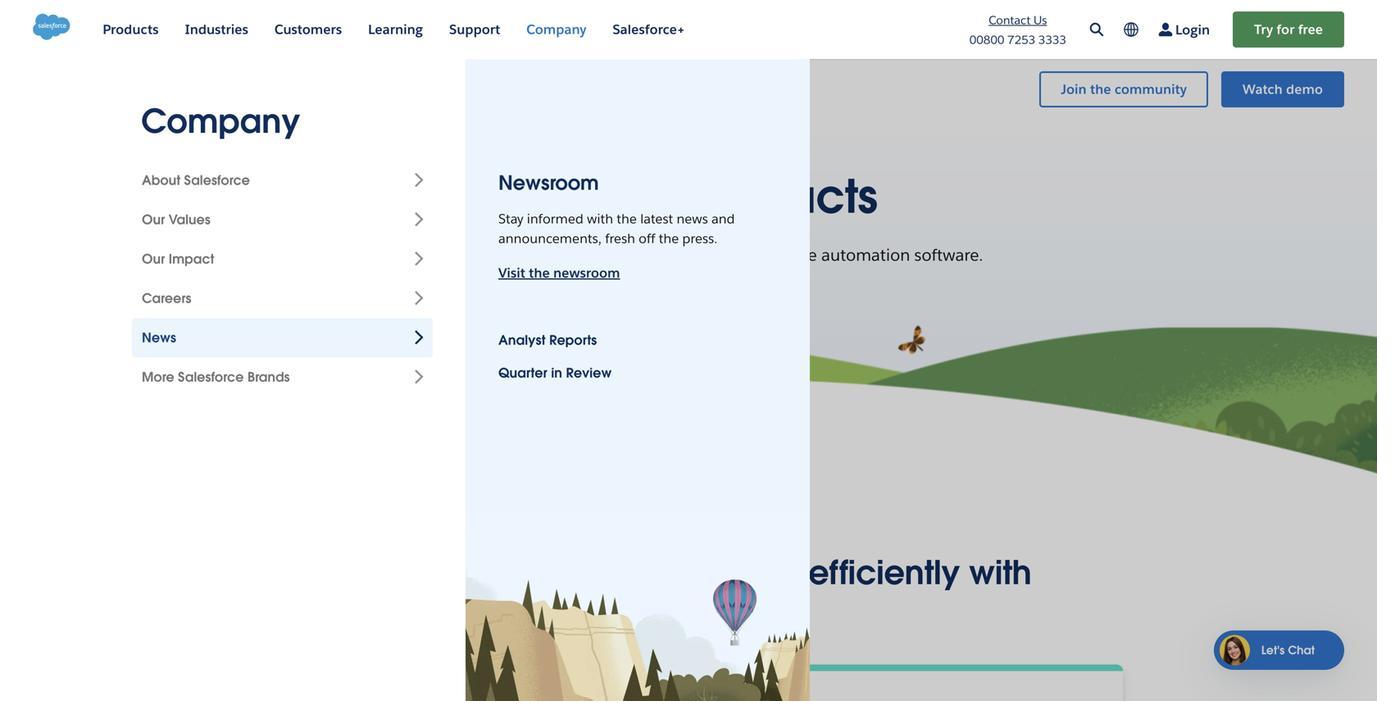 Task type: locate. For each thing, give the bounding box(es) containing it.
all sales products
[[500, 167, 878, 226]]

1 vertical spatial and
[[647, 552, 709, 594]]

products
[[692, 167, 878, 226]]

growth
[[503, 244, 557, 266]]

00800
[[970, 32, 1005, 47]]

0 horizontal spatial the
[[529, 264, 550, 281]]

efficient
[[438, 244, 499, 266]]

2 vertical spatial the
[[529, 264, 550, 281]]

faster,
[[408, 552, 502, 594]]

announcements,
[[499, 230, 602, 247]]

2 vertical spatial with
[[969, 552, 1032, 594]]

and
[[712, 210, 735, 227], [647, 552, 709, 594]]

with
[[587, 210, 613, 227], [561, 244, 594, 266], [969, 552, 1032, 594]]

0 horizontal spatial and
[[647, 552, 709, 594]]

quarter in review
[[499, 365, 612, 381]]

press.
[[683, 230, 718, 247]]

salesforce context menu utility navigation
[[1027, 70, 1345, 109]]

newsroom
[[499, 170, 599, 196]]

analyst
[[499, 332, 546, 349]]

sales
[[567, 167, 680, 226], [592, 591, 673, 633]]

1 horizontal spatial and
[[712, 210, 735, 227]]

with inside stay informed with the latest news and announcements, fresh off the press.
[[587, 210, 613, 227]]

0 vertical spatial with
[[587, 210, 613, 227]]

the right off
[[659, 230, 679, 247]]

us
[[1034, 13, 1048, 27]]

and up "press."
[[712, 210, 735, 227]]

let's chat
[[1262, 643, 1315, 658]]

1 vertical spatial the
[[659, 230, 679, 247]]

the right visit
[[529, 264, 550, 281]]

more
[[718, 552, 800, 594]]

and inside sell faster, smarter, and more efficiently with sales cloud.
[[647, 552, 709, 594]]

and left more
[[647, 552, 709, 594]]

force
[[779, 244, 817, 266]]

3333
[[1039, 32, 1067, 47]]

fully
[[598, 244, 629, 266]]

the
[[617, 210, 637, 227], [659, 230, 679, 247], [529, 264, 550, 281]]

contact us 00800 7253 3333
[[970, 13, 1067, 47]]

0 vertical spatial sales
[[567, 167, 680, 226]]

1 horizontal spatial the
[[617, 210, 637, 227]]

efficiently
[[809, 552, 960, 594]]

visit the newsroom link
[[499, 264, 620, 281]]

latest
[[641, 210, 673, 227]]

with inside sell faster, smarter, and more efficiently with sales cloud.
[[969, 552, 1032, 594]]

review
[[566, 365, 612, 381]]

the up fresh
[[617, 210, 637, 227]]

quarter in review link
[[499, 363, 612, 383]]

0 vertical spatial and
[[712, 210, 735, 227]]

sales
[[738, 244, 775, 266]]

1 vertical spatial sales
[[592, 591, 673, 633]]

smarter,
[[511, 552, 638, 594]]



Task type: describe. For each thing, give the bounding box(es) containing it.
newsroom
[[554, 264, 620, 281]]

off
[[639, 230, 656, 247]]

quarter
[[499, 365, 548, 381]]

fresh
[[605, 230, 636, 247]]

visit the newsroom
[[499, 264, 620, 281]]

7253
[[1008, 32, 1036, 47]]

drive
[[394, 244, 433, 266]]

drive efficient growth with fully customisable sales force automation software.
[[394, 244, 984, 266]]

analyst reports link
[[499, 330, 597, 350]]

reports
[[549, 332, 597, 349]]

stay informed with the latest news and announcements, fresh off the press.
[[499, 210, 735, 247]]

2 horizontal spatial the
[[659, 230, 679, 247]]

stay
[[499, 210, 524, 227]]

all
[[500, 167, 554, 226]]

site tools navigation
[[940, 10, 1345, 49]]

sales inside sell faster, smarter, and more efficiently with sales cloud.
[[592, 591, 673, 633]]

news
[[677, 210, 708, 227]]

automation
[[822, 244, 911, 266]]

sell faster, smarter, and more efficiently with sales cloud.
[[346, 552, 1032, 633]]

cloud.
[[682, 591, 786, 633]]

sell
[[346, 552, 399, 594]]

customisable
[[634, 244, 734, 266]]

1 vertical spatial with
[[561, 244, 594, 266]]

contact
[[989, 13, 1031, 27]]

visit
[[499, 264, 526, 281]]

analyst reports
[[499, 332, 597, 349]]

0 vertical spatial the
[[617, 210, 637, 227]]

in
[[551, 365, 562, 381]]

chat
[[1288, 643, 1315, 658]]

and inside stay informed with the latest news and announcements, fresh off the press.
[[712, 210, 735, 227]]

software.
[[915, 244, 984, 266]]

informed
[[527, 210, 584, 227]]

contact us link
[[989, 13, 1048, 27]]

let's chat button
[[1214, 631, 1345, 670]]

let's
[[1262, 643, 1285, 658]]



Task type: vqa. For each thing, say whether or not it's contained in the screenshot.
the Sustainable, efficient, and customer-first – all in a day's work for this leading manufacturer.
no



